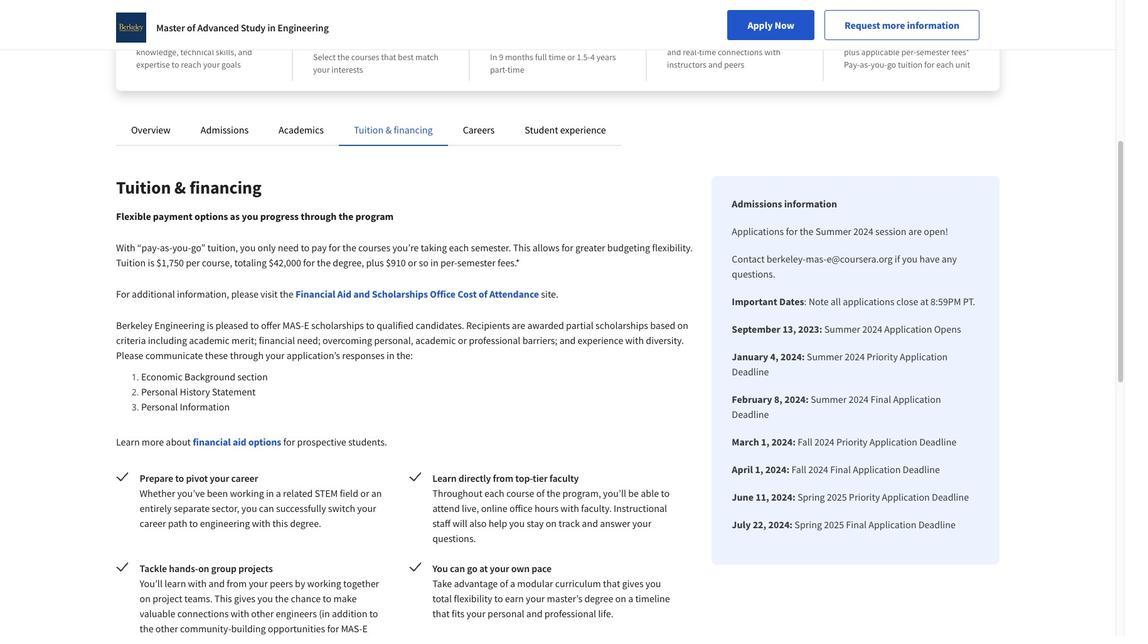 Task type: describe. For each thing, give the bounding box(es) containing it.
professional inside berkeley engineering is pleased to offer mas-e scholarships to qualified candidates. recipients are awarded partial scholarships based on criteria including academic merit; financial need; overcoming personal, academic or professional barriers; and experience with diversity. please communicate these through your application's responses in the:
[[469, 334, 520, 347]]

and inside advance your career gain cutting-edge engineering knowledge, technical skills, and expertise to reach your goals
[[238, 46, 252, 58]]

1 horizontal spatial time
[[549, 51, 565, 63]]

you inside you can go at your own pace take advantage of a modular curriculum that gives you total flexibility to earn your master's degree on a timeline that fits your personal and professional life.
[[646, 578, 661, 590]]

you right as
[[242, 210, 258, 223]]

0 horizontal spatial time
[[508, 64, 524, 75]]

1, for march
[[761, 436, 769, 449]]

goals
[[222, 59, 241, 70]]

questions. inside contact berkeley-mas-e@coursera.org if you have any questions.
[[732, 268, 775, 280]]

awarded
[[527, 319, 564, 332]]

program
[[355, 210, 394, 223]]

0 horizontal spatial options
[[195, 210, 228, 223]]

1 scholarships from the left
[[311, 319, 364, 332]]

to down separate
[[189, 518, 198, 530]]

0 vertical spatial &
[[386, 124, 392, 136]]

now
[[775, 19, 794, 31]]

course
[[506, 488, 534, 500]]

financial inside berkeley engineering is pleased to offer mas-e scholarships to qualified candidates. recipients are awarded partial scholarships based on criteria including academic merit; financial need; overcoming personal, academic or professional barriers; and experience with diversity. please communicate these through your application's responses in the:
[[259, 334, 295, 347]]

best
[[398, 51, 414, 63]]

the:
[[397, 350, 413, 362]]

courses inside learn from top-tier, world-renowned faculty select the courses that best match your interests
[[351, 51, 379, 63]]

office
[[510, 503, 533, 515]]

2024 inside the "summer 2024 priority application deadline"
[[845, 351, 865, 363]]

and inside you can go at your own pace take advantage of a modular curriculum that gives you total flexibility to earn your master's degree on a timeline that fits your personal and professional life.
[[526, 608, 543, 621]]

to right addition
[[369, 608, 378, 621]]

request
[[845, 19, 880, 31]]

your down an
[[357, 503, 376, 515]]

connections inside tackle hands-on group projects you'll learn with and from your peers by working together on project teams. this gives you the chance to make valuable connections with other engineers (in addition to the other community-building opportunities for ma
[[177, 608, 229, 621]]

overview link
[[131, 124, 171, 136]]

faculty.
[[581, 503, 612, 515]]

instructors
[[667, 59, 707, 70]]

master's
[[547, 593, 582, 606]]

as- inside 'with "pay-as-you-go" tuition, you only need to pay for the courses you're taking each semester. this allows for greater budgeting flexibility. tuition is $1,750 per course, totaling $42,000 for the degree, plus $910 or so in per-semester fees.*'
[[160, 242, 172, 254]]

january
[[732, 351, 768, 363]]

select
[[313, 51, 336, 63]]

0 vertical spatial tuition & financing
[[354, 124, 433, 136]]

11,
[[756, 491, 769, 504]]

deadline for march 1, 2024: fall  2024  priority application deadline
[[919, 436, 957, 449]]

2024: for july
[[768, 519, 793, 532]]

semester inside 'with "pay-as-you-go" tuition, you only need to pay for the courses you're taking each semester. this allows for greater budgeting flexibility. tuition is $1,750 per course, totaling $42,000 for the degree, plus $910 or so in per-semester fees.*'
[[457, 257, 496, 269]]

deadline for june 11, 2024: spring 2025 priority application deadline
[[932, 491, 969, 504]]

1 vertical spatial options
[[248, 436, 281, 449]]

to left qualified at the left of page
[[366, 319, 375, 332]]

go inside you can go at your own pace take advantage of a modular curriculum that gives you total flexibility to earn your master's degree on a timeline that fits your personal and professional life.
[[467, 563, 477, 575]]

gives inside tackle hands-on group projects you'll learn with and from your peers by working together on project teams. this gives you the chance to make valuable connections with other engineers (in addition to the other community-building opportunities for ma
[[234, 593, 255, 606]]

to up (in
[[323, 593, 331, 606]]

july 22, 2024: spring 2025 final application deadline
[[732, 519, 956, 532]]

to inside 'with "pay-as-you-go" tuition, you only need to pay for the courses you're taking each semester. this allows for greater budgeting flexibility. tuition is $1,750 per course, totaling $42,000 for the degree, plus $910 or so in per-semester fees.*'
[[301, 242, 310, 254]]

or inside complete the 24-unit degree at your own pace in 9 months full time or 1.5-4 years part-time
[[567, 51, 575, 63]]

2 horizontal spatial a
[[628, 593, 633, 606]]

is inside 'with "pay-as-you-go" tuition, you only need to pay for the courses you're taking each semester. this allows for greater budgeting flexibility. tuition is $1,750 per course, totaling $42,000 for the degree, plus $910 or so in per-semester fees.*'
[[148, 257, 154, 269]]

about
[[166, 436, 191, 449]]

you're
[[392, 242, 419, 254]]

as- inside $42,000 usd total tuition ($1,750 per unit  x  24 units = $42,000), plus applicable per-semester fees* pay-as-you-go tuition for each unit
[[860, 59, 871, 70]]

on inside the learn directly from top-tier faculty throughout each course of the program, you'll be able to attend live, online office hours with faculty. instructional staff will also help you stay on track and answer your questions.
[[546, 518, 557, 530]]

spring for july 22, 2024:
[[795, 519, 822, 532]]

for additional information, please visit the financial aid and scholarships office cost of attendance site.
[[116, 288, 559, 301]]

have
[[920, 253, 940, 265]]

greater
[[575, 242, 605, 254]]

questions. inside the learn directly from top-tier faculty throughout each course of the program, you'll be able to attend live, online office hours with faculty. instructional staff will also help you stay on track and answer your questions.
[[432, 533, 476, 545]]

fall for april 1, 2024:
[[792, 464, 806, 476]]

1 vertical spatial tuition
[[116, 176, 171, 199]]

fees.*
[[498, 257, 520, 269]]

the down valuable
[[140, 623, 153, 636]]

life.
[[598, 608, 614, 621]]

your up edge
[[184, 16, 208, 32]]

and right aid
[[353, 288, 370, 301]]

projects
[[238, 563, 273, 575]]

for up 'berkeley-'
[[786, 225, 798, 238]]

priority inside the "summer 2024 priority application deadline"
[[867, 351, 898, 363]]

with inside 'prepare to pivot your career whether you've been working in a related stem field or an entirely separate sector, you can successfully switch your career path to engineering with this degree.'
[[252, 518, 270, 530]]

course,
[[202, 257, 232, 269]]

in right study
[[267, 21, 276, 34]]

expertise
[[136, 59, 170, 70]]

learn directly from top-tier faculty throughout each course of the program, you'll be able to attend live, online office hours with faculty. instructional staff will also help you stay on track and answer your questions.
[[432, 473, 670, 545]]

and down the videos,
[[708, 59, 722, 70]]

1.5-
[[577, 51, 590, 63]]

spring for june 11, 2024:
[[798, 491, 825, 504]]

x
[[903, 34, 907, 45]]

to inside advance your career gain cutting-edge engineering knowledge, technical skills, and expertise to reach your goals
[[172, 59, 179, 70]]

22,
[[753, 519, 766, 532]]

you'll
[[603, 488, 626, 500]]

final for 2024
[[830, 464, 851, 476]]

1, for april
[[755, 464, 763, 476]]

2024: for april
[[765, 464, 790, 476]]

this for semester.
[[513, 242, 531, 254]]

2 horizontal spatial that
[[603, 578, 620, 590]]

more for learn
[[142, 436, 164, 449]]

$1,750
[[156, 257, 184, 269]]

0 horizontal spatial financial
[[193, 436, 231, 449]]

2 vertical spatial unit
[[956, 59, 970, 70]]

lecture
[[667, 34, 695, 45]]

the right visit
[[280, 288, 294, 301]]

$910
[[386, 257, 406, 269]]

your inside complete the 24-unit degree at your own pace in 9 months full time or 1.5-4 years part-time
[[542, 34, 567, 50]]

courses inside 'with "pay-as-you-go" tuition, you only need to pay for the courses you're taking each semester. this allows for greater budgeting flexibility. tuition is $1,750 per course, totaling $42,000 for the degree, plus $910 or so in per-semester fees.*'
[[358, 242, 390, 254]]

1 vertical spatial financing
[[189, 176, 262, 199]]

deadline for july 22, 2024: spring 2025 final application deadline
[[918, 519, 956, 532]]

if
[[895, 253, 900, 265]]

learn from top-tier, world-renowned faculty select the courses that best match your interests
[[313, 16, 441, 75]]

8:59pm
[[931, 296, 961, 308]]

qualified
[[377, 319, 414, 332]]

attend
[[432, 503, 460, 515]]

fees*
[[951, 46, 970, 58]]

2024: for february
[[785, 393, 809, 406]]

your down technical at the top of page
[[203, 59, 220, 70]]

to left offer
[[250, 319, 259, 332]]

deadline inside summer 2024 final application deadline
[[732, 409, 769, 421]]

of inside the learn directly from top-tier faculty throughout each course of the program, you'll be able to attend live, online office hours with faculty. instructional staff will also help you stay on track and answer your questions.
[[536, 488, 545, 500]]

your inside tackle hands-on group projects you'll learn with and from your peers by working together on project teams. this gives you the chance to make valuable connections with other engineers (in addition to the other community-building opportunities for ma
[[249, 578, 268, 590]]

will
[[453, 518, 467, 530]]

financial
[[296, 288, 335, 301]]

faculty inside learn from top-tier, world-renowned faculty select the courses that best match your interests
[[405, 34, 441, 50]]

1 vertical spatial unit
[[886, 34, 901, 45]]

$42,000 usd total tuition ($1,750 per unit  x  24 units = $42,000), plus applicable per-semester fees* pay-as-you-go tuition for each unit
[[844, 16, 979, 70]]

9
[[499, 51, 503, 63]]

2 vertical spatial career
[[140, 518, 166, 530]]

for inside tackle hands-on group projects you'll learn with and from your peers by working together on project teams. this gives you the chance to make valuable connections with other engineers (in addition to the other community-building opportunities for ma
[[327, 623, 339, 636]]

flexibility.
[[652, 242, 693, 254]]

office
[[430, 288, 456, 301]]

session
[[875, 225, 906, 238]]

summer down all
[[824, 323, 860, 336]]

the left program
[[339, 210, 353, 223]]

pace inside you can go at your own pace take advantage of a modular curriculum that gives you total flexibility to earn your master's degree on a timeline that fits your personal and professional life.
[[532, 563, 552, 575]]

8,
[[774, 393, 783, 406]]

the up degree,
[[342, 242, 356, 254]]

edge
[[183, 34, 201, 45]]

go inside $42,000 usd total tuition ($1,750 per unit  x  24 units = $42,000), plus applicable per-semester fees* pay-as-you-go tuition for each unit
[[887, 59, 896, 70]]

summer inside the "summer 2024 priority application deadline"
[[807, 351, 843, 363]]

of right master
[[187, 21, 195, 34]]

with inside 100% online learning lecture videos, hands-on projects, and real-time connections with instructors and peers
[[764, 46, 781, 58]]

payment
[[153, 210, 193, 223]]

for left prospective
[[283, 436, 295, 449]]

for inside $42,000 usd total tuition ($1,750 per unit  x  24 units = $42,000), plus applicable per-semester fees* pay-as-you-go tuition for each unit
[[924, 59, 935, 70]]

been
[[207, 488, 228, 500]]

learn for from
[[313, 16, 343, 32]]

budgeting
[[607, 242, 650, 254]]

1 academic from the left
[[189, 334, 230, 347]]

full
[[535, 51, 547, 63]]

and down lecture
[[667, 46, 681, 58]]

tuition & financing link
[[354, 124, 433, 136]]

1 vertical spatial information
[[784, 198, 837, 210]]

with up building
[[231, 608, 249, 621]]

important
[[732, 296, 777, 308]]

2025 for priority
[[827, 491, 847, 504]]

admissions information
[[732, 198, 837, 210]]

summer up mas-
[[816, 225, 851, 238]]

technical
[[180, 46, 214, 58]]

engineering inside advance your career gain cutting-edge engineering knowledge, technical skills, and expertise to reach your goals
[[203, 34, 247, 45]]

on inside 100% online learning lecture videos, hands-on projects, and real-time connections with instructors and peers
[[750, 34, 759, 45]]

degree.
[[290, 518, 321, 530]]

0 horizontal spatial &
[[174, 176, 186, 199]]

on inside you can go at your own pace take advantage of a modular curriculum that gives you total flexibility to earn your master's degree on a timeline that fits your personal and professional life.
[[615, 593, 626, 606]]

years
[[597, 51, 616, 63]]

together
[[343, 578, 379, 590]]

instructional
[[614, 503, 667, 515]]

1 horizontal spatial engineering
[[278, 21, 329, 34]]

at inside complete the 24-unit degree at your own pace in 9 months full time or 1.5-4 years part-time
[[529, 34, 540, 50]]

0 vertical spatial are
[[908, 225, 922, 238]]

diversity.
[[646, 334, 684, 347]]

that inside learn from top-tier, world-renowned faculty select the courses that best match your interests
[[381, 51, 396, 63]]

aid
[[233, 436, 246, 449]]

match
[[415, 51, 439, 63]]

also
[[469, 518, 487, 530]]

learn for more
[[116, 436, 140, 449]]

pay-
[[844, 59, 860, 70]]

are inside berkeley engineering is pleased to offer mas-e scholarships to qualified candidates. recipients are awarded partial scholarships based on criteria including academic merit; financial need; overcoming personal, academic or professional barriers; and experience with diversity. please communicate these through your application's responses in the:
[[512, 319, 525, 332]]

2 personal from the top
[[141, 401, 178, 414]]

unit inside complete the 24-unit degree at your own pace in 9 months full time or 1.5-4 years part-time
[[581, 16, 603, 32]]

0 horizontal spatial other
[[155, 623, 178, 636]]

berkeley engineering is pleased to offer mas-e scholarships to qualified candidates. recipients are awarded partial scholarships based on criteria including academic merit; financial need; overcoming personal, academic or professional barriers; and experience with diversity. please communicate these through your application's responses in the:
[[116, 319, 688, 362]]

of right cost
[[479, 288, 488, 301]]

"pay-
[[137, 242, 160, 254]]

0 vertical spatial financing
[[394, 124, 433, 136]]

2024: for june
[[771, 491, 796, 504]]

with up teams.
[[188, 578, 207, 590]]

1 vertical spatial career
[[231, 473, 258, 485]]

the up engineers
[[275, 593, 289, 606]]

on inside berkeley engineering is pleased to offer mas-e scholarships to qualified candidates. recipients are awarded partial scholarships based on criteria including academic merit; financial need; overcoming personal, academic or professional barriers; and experience with diversity. please communicate these through your application's responses in the:
[[677, 319, 688, 332]]

2024 for application
[[862, 323, 882, 336]]

admissions link
[[201, 124, 249, 136]]

e@coursera.org
[[827, 253, 893, 265]]

per inside 'with "pay-as-you-go" tuition, you only need to pay for the courses you're taking each semester. this allows for greater budgeting flexibility. tuition is $1,750 per course, totaling $42,000 for the degree, plus $910 or so in per-semester fees.*'
[[186, 257, 200, 269]]

1 horizontal spatial that
[[432, 608, 450, 621]]

you inside 'with "pay-as-you-go" tuition, you only need to pay for the courses you're taking each semester. this allows for greater budgeting flexibility. tuition is $1,750 per course, totaling $42,000 for the degree, plus $910 or so in per-semester fees.*'
[[240, 242, 256, 254]]

switch
[[328, 503, 355, 515]]

peers inside 100% online learning lecture videos, hands-on projects, and real-time connections with instructors and peers
[[724, 59, 744, 70]]

working inside 'prepare to pivot your career whether you've been working in a related stem field or an entirely separate sector, you can successfully switch your career path to engineering with this degree.'
[[230, 488, 264, 500]]

flexible
[[116, 210, 151, 223]]

mas-
[[283, 319, 304, 332]]

to inside the learn directly from top-tier faculty throughout each course of the program, you'll be able to attend live, online office hours with faculty. instructional staff will also help you stay on track and answer your questions.
[[661, 488, 670, 500]]

your inside learn from top-tier, world-renowned faculty select the courses that best match your interests
[[313, 64, 330, 75]]

0 horizontal spatial tuition & financing
[[116, 176, 262, 199]]

answer
[[600, 518, 630, 530]]

with "pay-as-you-go" tuition, you only need to pay for the courses you're taking each semester. this allows for greater budgeting flexibility. tuition is $1,750 per course, totaling $42,000 for the degree, plus $910 or so in per-semester fees.*
[[116, 242, 693, 269]]

the up mas-
[[800, 225, 814, 238]]

and inside berkeley engineering is pleased to offer mas-e scholarships to qualified candidates. recipients are awarded partial scholarships based on criteria including academic merit; financial need; overcoming personal, academic or professional barriers; and experience with diversity. please communicate these through your application's responses in the:
[[560, 334, 576, 347]]

1 horizontal spatial through
[[301, 210, 337, 223]]

on left group
[[198, 563, 209, 575]]

academics link
[[279, 124, 324, 136]]

time inside 100% online learning lecture videos, hands-on projects, and real-time connections with instructors and peers
[[699, 46, 716, 58]]

priority for 2024
[[836, 436, 868, 449]]

per- inside $42,000 usd total tuition ($1,750 per unit  x  24 units = $42,000), plus applicable per-semester fees* pay-as-you-go tuition for each unit
[[901, 46, 916, 58]]

2024 for session
[[853, 225, 873, 238]]

for right allows
[[562, 242, 573, 254]]

2024 for final
[[808, 464, 828, 476]]

your inside berkeley engineering is pleased to offer mas-e scholarships to qualified candidates. recipients are awarded partial scholarships based on criteria including academic merit; financial need; overcoming personal, academic or professional barriers; and experience with diversity. please communicate these through your application's responses in the:
[[266, 350, 285, 362]]

each inside 'with "pay-as-you-go" tuition, you only need to pay for the courses you're taking each semester. this allows for greater budgeting flexibility. tuition is $1,750 per course, totaling $42,000 for the degree, plus $910 or so in per-semester fees.*'
[[449, 242, 469, 254]]

professional inside you can go at your own pace take advantage of a modular curriculum that gives you total flexibility to earn your master's degree on a timeline that fits your personal and professional life.
[[545, 608, 596, 621]]

timeline
[[635, 593, 670, 606]]

($1,750
[[844, 34, 871, 45]]

group
[[211, 563, 237, 575]]

for down pay
[[303, 257, 315, 269]]

so
[[419, 257, 428, 269]]

you've
[[177, 488, 205, 500]]

2024: for january
[[781, 351, 805, 363]]

learn
[[165, 578, 186, 590]]

applications
[[732, 225, 784, 238]]

for
[[116, 288, 130, 301]]

connections inside 100% online learning lecture videos, hands-on projects, and real-time connections with instructors and peers
[[718, 46, 763, 58]]

gives inside you can go at your own pace take advantage of a modular curriculum that gives you total flexibility to earn your master's degree on a timeline that fits your personal and professional life.
[[622, 578, 644, 590]]



Task type: vqa. For each thing, say whether or not it's contained in the screenshot.
2nd Guided from right
no



Task type: locate. For each thing, give the bounding box(es) containing it.
top- inside the learn directly from top-tier faculty throughout each course of the program, you'll be able to attend live, online office hours with faculty. instructional staff will also help you stay on track and answer your questions.
[[515, 473, 533, 485]]

to left reach in the top left of the page
[[172, 59, 179, 70]]

earn
[[505, 593, 524, 606]]

0 vertical spatial hands-
[[724, 34, 750, 45]]

can inside you can go at your own pace take advantage of a modular curriculum that gives you total flexibility to earn your master's degree on a timeline that fits your personal and professional life.
[[450, 563, 465, 575]]

in inside berkeley engineering is pleased to offer mas-e scholarships to qualified candidates. recipients are awarded partial scholarships based on criteria including academic merit; financial need; overcoming personal, academic or professional barriers; and experience with diversity. please communicate these through your application's responses in the:
[[387, 350, 395, 362]]

a left 'related'
[[276, 488, 281, 500]]

on left timeline at the bottom right of page
[[615, 593, 626, 606]]

final inside summer 2024 final application deadline
[[871, 393, 891, 406]]

through inside berkeley engineering is pleased to offer mas-e scholarships to qualified candidates. recipients are awarded partial scholarships based on criteria including academic merit; financial need; overcoming personal, academic or professional barriers; and experience with diversity. please communicate these through your application's responses in the:
[[230, 350, 264, 362]]

0 horizontal spatial is
[[148, 257, 154, 269]]

0 vertical spatial gives
[[622, 578, 644, 590]]

and down faculty.
[[582, 518, 598, 530]]

0 horizontal spatial that
[[381, 51, 396, 63]]

allows
[[533, 242, 560, 254]]

2024:
[[781, 351, 805, 363], [785, 393, 809, 406], [771, 436, 796, 449], [765, 464, 790, 476], [771, 491, 796, 504], [768, 519, 793, 532]]

hands- inside tackle hands-on group projects you'll learn with and from your peers by working together on project teams. this gives you the chance to make valuable connections with other engineers (in addition to the other community-building opportunities for ma
[[169, 563, 198, 575]]

uc berkeley college of engineering logo image
[[116, 13, 146, 43]]

0 vertical spatial 2025
[[827, 491, 847, 504]]

the up the hours
[[547, 488, 561, 500]]

with left diversity.
[[625, 334, 644, 347]]

1 horizontal spatial options
[[248, 436, 281, 449]]

1 vertical spatial final
[[830, 464, 851, 476]]

0 vertical spatial go
[[887, 59, 896, 70]]

0 horizontal spatial pace
[[532, 563, 552, 575]]

0 horizontal spatial semester
[[457, 257, 496, 269]]

1 horizontal spatial academic
[[415, 334, 456, 347]]

tackle hands-on group projects you'll learn with and from your peers by working together on project teams. this gives you the chance to make valuable connections with other engineers (in addition to the other community-building opportunities for ma
[[140, 563, 379, 637]]

0 vertical spatial experience
[[560, 124, 606, 136]]

peers left by
[[270, 578, 293, 590]]

2025 down april 1, 2024: fall  2024 final application deadline
[[827, 491, 847, 504]]

this up fees.*
[[513, 242, 531, 254]]

september 13, 2023: summer 2024 application opens
[[732, 323, 961, 336]]

1 vertical spatial as-
[[160, 242, 172, 254]]

or inside berkeley engineering is pleased to offer mas-e scholarships to qualified candidates. recipients are awarded partial scholarships based on criteria including academic merit; financial need; overcoming personal, academic or professional barriers; and experience with diversity. please communicate these through your application's responses in the:
[[458, 334, 467, 347]]

close
[[897, 296, 918, 308]]

summer inside summer 2024 final application deadline
[[811, 393, 847, 406]]

working up sector,
[[230, 488, 264, 500]]

tuition inside 'with "pay-as-you-go" tuition, you only need to pay for the courses you're taking each semester. this allows for greater budgeting flexibility. tuition is $1,750 per course, totaling $42,000 for the degree, plus $910 or so in per-semester fees.*'
[[116, 257, 146, 269]]

track
[[559, 518, 580, 530]]

1 vertical spatial professional
[[545, 608, 596, 621]]

2024: for march
[[771, 436, 796, 449]]

0 horizontal spatial questions.
[[432, 533, 476, 545]]

as
[[230, 210, 240, 223]]

0 vertical spatial top-
[[374, 16, 396, 32]]

to inside you can go at your own pace take advantage of a modular curriculum that gives you total flexibility to earn your master's degree on a timeline that fits your personal and professional life.
[[494, 593, 503, 606]]

0 vertical spatial plus
[[844, 46, 860, 58]]

time down 'months'
[[508, 64, 524, 75]]

0 vertical spatial 1,
[[761, 436, 769, 449]]

1 horizontal spatial own
[[569, 34, 592, 50]]

can inside 'prepare to pivot your career whether you've been working in a related stem field or an entirely separate sector, you can successfully switch your career path to engineering with this degree.'
[[259, 503, 274, 515]]

0 vertical spatial pace
[[595, 34, 620, 50]]

information inside button
[[907, 19, 959, 31]]

engineering inside berkeley engineering is pleased to offer mas-e scholarships to qualified candidates. recipients are awarded partial scholarships based on criteria including academic merit; financial need; overcoming personal, academic or professional barriers; and experience with diversity. please communicate these through your application's responses in the:
[[155, 319, 205, 332]]

from down group
[[227, 578, 247, 590]]

1 horizontal spatial from
[[346, 16, 372, 32]]

1 horizontal spatial semester
[[916, 46, 950, 58]]

1 horizontal spatial can
[[450, 563, 465, 575]]

you right if
[[902, 253, 918, 265]]

1 vertical spatial a
[[510, 578, 515, 590]]

1 vertical spatial experience
[[578, 334, 623, 347]]

experience
[[560, 124, 606, 136], [578, 334, 623, 347]]

advantage
[[454, 578, 498, 590]]

with inside the learn directly from top-tier faculty throughout each course of the program, you'll be able to attend live, online office hours with faculty. instructional staff will also help you stay on track and answer your questions.
[[561, 503, 579, 515]]

on
[[750, 34, 759, 45], [677, 319, 688, 332], [546, 518, 557, 530], [198, 563, 209, 575], [140, 593, 151, 606], [615, 593, 626, 606]]

options left as
[[195, 210, 228, 223]]

in inside 'with "pay-as-you-go" tuition, you only need to pay for the courses you're taking each semester. this allows for greater budgeting flexibility. tuition is $1,750 per course, totaling $42,000 for the degree, plus $910 or so in per-semester fees.*'
[[430, 257, 438, 269]]

on down you'll
[[140, 593, 151, 606]]

from inside tackle hands-on group projects you'll learn with and from your peers by working together on project teams. this gives you the chance to make valuable connections with other engineers (in addition to the other community-building opportunities for ma
[[227, 578, 247, 590]]

dates
[[779, 296, 804, 308]]

1 vertical spatial peers
[[270, 578, 293, 590]]

0 horizontal spatial a
[[276, 488, 281, 500]]

hours
[[535, 503, 559, 515]]

or inside 'prepare to pivot your career whether you've been working in a related stem field or an entirely separate sector, you can successfully switch your career path to engineering with this degree.'
[[360, 488, 369, 500]]

flexibility
[[454, 593, 492, 606]]

2 vertical spatial learn
[[432, 473, 457, 485]]

top- up 'renowned'
[[374, 16, 396, 32]]

1 vertical spatial personal
[[141, 401, 178, 414]]

online inside the learn directly from top-tier faculty throughout each course of the program, you'll be able to attend live, online office hours with faculty. instructional staff will also help you stay on track and answer your questions.
[[481, 503, 508, 515]]

$42,000 up ($1,750
[[844, 16, 886, 32]]

tuition
[[940, 16, 976, 32], [898, 59, 923, 70]]

0 horizontal spatial are
[[512, 319, 525, 332]]

each right taking
[[449, 242, 469, 254]]

more for request
[[882, 19, 905, 31]]

1 vertical spatial per-
[[440, 257, 457, 269]]

by
[[295, 578, 305, 590]]

this for teams.
[[215, 593, 232, 606]]

total up units
[[913, 16, 938, 32]]

request more information
[[845, 19, 959, 31]]

as- down applicable
[[860, 59, 871, 70]]

priority down september 13, 2023: summer 2024 application opens on the right of page
[[867, 351, 898, 363]]

0 vertical spatial faculty
[[405, 34, 441, 50]]

own inside you can go at your own pace take advantage of a modular curriculum that gives you total flexibility to earn your master's degree on a timeline that fits your personal and professional life.
[[511, 563, 530, 575]]

experience inside berkeley engineering is pleased to offer mas-e scholarships to qualified candidates. recipients are awarded partial scholarships based on criteria including academic merit; financial need; overcoming personal, academic or professional barriers; and experience with diversity. please communicate these through your application's responses in the:
[[578, 334, 623, 347]]

merit;
[[232, 334, 257, 347]]

top- up course
[[515, 473, 533, 485]]

or inside 'with "pay-as-you-go" tuition, you only need to pay for the courses you're taking each semester. this allows for greater budgeting flexibility. tuition is $1,750 per course, totaling $42,000 for the degree, plus $910 or so in per-semester fees.*'
[[408, 257, 417, 269]]

request more information button
[[825, 10, 980, 40]]

1 vertical spatial tuition
[[898, 59, 923, 70]]

scholarships left based
[[596, 319, 648, 332]]

you- down applicable
[[871, 59, 887, 70]]

gives up building
[[234, 593, 255, 606]]

per up applicable
[[872, 34, 885, 45]]

peers inside tackle hands-on group projects you'll learn with and from your peers by working together on project teams. this gives you the chance to make valuable connections with other engineers (in addition to the other community-building opportunities for ma
[[270, 578, 293, 590]]

application
[[884, 323, 932, 336], [900, 351, 948, 363], [893, 393, 941, 406], [870, 436, 917, 449], [853, 464, 901, 476], [882, 491, 930, 504], [869, 519, 916, 532]]

peers down learning
[[724, 59, 744, 70]]

1 horizontal spatial questions.
[[732, 268, 775, 280]]

0 vertical spatial at
[[529, 34, 540, 50]]

total inside $42,000 usd total tuition ($1,750 per unit  x  24 units = $42,000), plus applicable per-semester fees* pay-as-you-go tuition for each unit
[[913, 16, 938, 32]]

1 vertical spatial degree
[[584, 593, 613, 606]]

career up sector,
[[231, 473, 258, 485]]

1 horizontal spatial more
[[882, 19, 905, 31]]

faculty up "match"
[[405, 34, 441, 50]]

field
[[340, 488, 358, 500]]

february 8, 2024:
[[732, 393, 809, 406]]

1 vertical spatial learn
[[116, 436, 140, 449]]

or left '1.5-'
[[567, 51, 575, 63]]

more inside button
[[882, 19, 905, 31]]

to left earn
[[494, 593, 503, 606]]

to
[[172, 59, 179, 70], [301, 242, 310, 254], [250, 319, 259, 332], [366, 319, 375, 332], [175, 473, 184, 485], [661, 488, 670, 500], [189, 518, 198, 530], [323, 593, 331, 606], [494, 593, 503, 606], [369, 608, 378, 621]]

0 vertical spatial online
[[699, 16, 733, 32]]

live,
[[462, 503, 479, 515]]

engineering
[[278, 21, 329, 34], [155, 319, 205, 332]]

attendance
[[489, 288, 539, 301]]

all
[[831, 296, 841, 308]]

1 vertical spatial questions.
[[432, 533, 476, 545]]

a
[[276, 488, 281, 500], [510, 578, 515, 590], [628, 593, 633, 606]]

the inside learn from top-tier, world-renowned faculty select the courses that best match your interests
[[337, 51, 350, 63]]

this inside 'with "pay-as-you-go" tuition, you only need to pay for the courses you're taking each semester. this allows for greater budgeting flexibility. tuition is $1,750 per course, totaling $42,000 for the degree, plus $910 or so in per-semester fees.*'
[[513, 242, 531, 254]]

semester inside $42,000 usd total tuition ($1,750 per unit  x  24 units = $42,000), plus applicable per-semester fees* pay-as-you-go tuition for each unit
[[916, 46, 950, 58]]

priority up july 22, 2024: spring 2025 final application deadline
[[849, 491, 880, 504]]

months
[[505, 51, 533, 63]]

0 vertical spatial questions.
[[732, 268, 775, 280]]

candidates.
[[416, 319, 464, 332]]

learn for directly
[[432, 473, 457, 485]]

for right pay
[[329, 242, 340, 254]]

learn up prepare
[[116, 436, 140, 449]]

online up help
[[481, 503, 508, 515]]

hands-
[[724, 34, 750, 45], [169, 563, 198, 575]]

1 vertical spatial semester
[[457, 257, 496, 269]]

0 vertical spatial can
[[259, 503, 274, 515]]

plus inside 'with "pay-as-you-go" tuition, you only need to pay for the courses you're taking each semester. this allows for greater budgeting flexibility. tuition is $1,750 per course, totaling $42,000 for the degree, plus $910 or so in per-semester fees.*'
[[366, 257, 384, 269]]

you right sector,
[[241, 503, 257, 515]]

academic up these
[[189, 334, 230, 347]]

per inside $42,000 usd total tuition ($1,750 per unit  x  24 units = $42,000), plus applicable per-semester fees* pay-as-you-go tuition for each unit
[[872, 34, 885, 45]]

1 horizontal spatial information
[[907, 19, 959, 31]]

july
[[732, 519, 751, 532]]

1 horizontal spatial per-
[[901, 46, 916, 58]]

study
[[241, 21, 266, 34]]

for
[[924, 59, 935, 70], [786, 225, 798, 238], [329, 242, 340, 254], [562, 242, 573, 254], [303, 257, 315, 269], [283, 436, 295, 449], [327, 623, 339, 636]]

from up 'renowned'
[[346, 16, 372, 32]]

2025 for final
[[824, 519, 844, 532]]

tuition up "$42,000),"
[[940, 16, 976, 32]]

deadline for april 1, 2024: fall  2024 final application deadline
[[903, 464, 940, 476]]

0 vertical spatial admissions
[[201, 124, 249, 136]]

0 vertical spatial tuition
[[354, 124, 384, 136]]

1 horizontal spatial tuition
[[940, 16, 976, 32]]

0 vertical spatial options
[[195, 210, 228, 223]]

career inside advance your career gain cutting-edge engineering knowledge, technical skills, and expertise to reach your goals
[[210, 16, 244, 32]]

1 horizontal spatial degree
[[584, 593, 613, 606]]

contact
[[732, 253, 765, 265]]

per- inside 'with "pay-as-you-go" tuition, you only need to pay for the courses you're taking each semester. this allows for greater budgeting flexibility. tuition is $1,750 per course, totaling $42,000 for the degree, plus $910 or so in per-semester fees.*'
[[440, 257, 457, 269]]

0 horizontal spatial connections
[[177, 608, 229, 621]]

top- inside learn from top-tier, world-renowned faculty select the courses that best match your interests
[[374, 16, 396, 32]]

your down the modular
[[526, 593, 545, 606]]

1 vertical spatial $42,000
[[269, 257, 301, 269]]

aid
[[337, 288, 351, 301]]

2024: up 11,
[[765, 464, 790, 476]]

experience right student
[[560, 124, 606, 136]]

community-
[[180, 623, 231, 636]]

for down units
[[924, 59, 935, 70]]

your up advantage
[[490, 563, 509, 575]]

unit down the fees*
[[956, 59, 970, 70]]

financial down offer
[[259, 334, 295, 347]]

2 vertical spatial a
[[628, 593, 633, 606]]

0 vertical spatial fall
[[798, 436, 813, 449]]

unit up 4
[[581, 16, 603, 32]]

visit
[[260, 288, 278, 301]]

0 vertical spatial final
[[871, 393, 891, 406]]

1 vertical spatial from
[[493, 473, 513, 485]]

engineering down sector,
[[200, 518, 250, 530]]

2 horizontal spatial unit
[[956, 59, 970, 70]]

0 horizontal spatial from
[[227, 578, 247, 590]]

priority for 2025
[[849, 491, 880, 504]]

you down office
[[509, 518, 525, 530]]

you inside 'prepare to pivot your career whether you've been working in a related stem field or an entirely separate sector, you can successfully switch your career path to engineering with this degree.'
[[241, 503, 257, 515]]

financial left aid
[[193, 436, 231, 449]]

degree up 9
[[490, 34, 527, 50]]

other up building
[[251, 608, 274, 621]]

1 vertical spatial top-
[[515, 473, 533, 485]]

that up life.
[[603, 578, 620, 590]]

this right teams.
[[215, 593, 232, 606]]

you inside tackle hands-on group projects you'll learn with and from your peers by working together on project teams. this gives you the chance to make valuable connections with other engineers (in addition to the other community-building opportunities for ma
[[257, 593, 273, 606]]

part-
[[490, 64, 508, 75]]

application inside the "summer 2024 priority application deadline"
[[900, 351, 948, 363]]

admissions for admissions
[[201, 124, 249, 136]]

tackle
[[140, 563, 167, 575]]

2024 down march 1, 2024: fall  2024  priority application deadline
[[808, 464, 828, 476]]

hands- inside 100% online learning lecture videos, hands-on projects, and real-time connections with instructors and peers
[[724, 34, 750, 45]]

$42,000 inside $42,000 usd total tuition ($1,750 per unit  x  24 units = $42,000), plus applicable per-semester fees* pay-as-you-go tuition for each unit
[[844, 16, 886, 32]]

faculty
[[405, 34, 441, 50], [550, 473, 579, 485]]

and inside tackle hands-on group projects you'll learn with and from your peers by working together on project teams. this gives you the chance to make valuable connections with other engineers (in addition to the other community-building opportunities for ma
[[209, 578, 225, 590]]

1 vertical spatial at
[[920, 296, 929, 308]]

information,
[[177, 288, 229, 301]]

2 academic from the left
[[415, 334, 456, 347]]

you- inside 'with "pay-as-you-go" tuition, you only need to pay for the courses you're taking each semester. this allows for greater budgeting flexibility. tuition is $1,750 per course, totaling $42,000 for the degree, plus $910 or so in per-semester fees.*'
[[172, 242, 191, 254]]

online inside 100% online learning lecture videos, hands-on projects, and real-time connections with instructors and peers
[[699, 16, 733, 32]]

entirely
[[140, 503, 172, 515]]

economic background section personal history statement personal information
[[141, 371, 268, 414]]

2024: right 8, at the bottom right of the page
[[785, 393, 809, 406]]

a for of
[[510, 578, 515, 590]]

questions.
[[732, 268, 775, 280], [432, 533, 476, 545]]

contact berkeley-mas-e@coursera.org if you have any questions.
[[732, 253, 957, 280]]

of down tier
[[536, 488, 545, 500]]

2 scholarships from the left
[[596, 319, 648, 332]]

0 horizontal spatial as-
[[160, 242, 172, 254]]

your up been
[[210, 473, 229, 485]]

0 horizontal spatial information
[[784, 198, 837, 210]]

0 horizontal spatial unit
[[581, 16, 603, 32]]

faculty inside the learn directly from top-tier faculty throughout each course of the program, you'll be able to attend live, online office hours with faculty. instructional staff will also help you stay on track and answer your questions.
[[550, 473, 579, 485]]

each inside $42,000 usd total tuition ($1,750 per unit  x  24 units = $42,000), plus applicable per-semester fees* pay-as-you-go tuition for each unit
[[936, 59, 954, 70]]

0 horizontal spatial hands-
[[169, 563, 198, 575]]

0 horizontal spatial admissions
[[201, 124, 249, 136]]

additional
[[132, 288, 175, 301]]

your down select
[[313, 64, 330, 75]]

march 1, 2024: fall  2024  priority application deadline
[[732, 436, 957, 449]]

opportunities
[[268, 623, 325, 636]]

with
[[764, 46, 781, 58], [625, 334, 644, 347], [561, 503, 579, 515], [252, 518, 270, 530], [188, 578, 207, 590], [231, 608, 249, 621]]

engineering inside 'prepare to pivot your career whether you've been working in a related stem field or an entirely separate sector, you can successfully switch your career path to engineering with this degree.'
[[200, 518, 250, 530]]

1 horizontal spatial financial
[[259, 334, 295, 347]]

plus inside $42,000 usd total tuition ($1,750 per unit  x  24 units = $42,000), plus applicable per-semester fees* pay-as-you-go tuition for each unit
[[844, 46, 860, 58]]

0 vertical spatial $42,000
[[844, 16, 886, 32]]

you'll
[[140, 578, 163, 590]]

learn inside learn from top-tier, world-renowned faculty select the courses that best match your interests
[[313, 16, 343, 32]]

take
[[432, 578, 452, 590]]

academics
[[279, 124, 324, 136]]

is down "pay-
[[148, 257, 154, 269]]

own up '1.5-'
[[569, 34, 592, 50]]

other
[[251, 608, 274, 621], [155, 623, 178, 636]]

totaling
[[234, 257, 267, 269]]

in right so
[[430, 257, 438, 269]]

in
[[490, 51, 497, 63]]

0 horizontal spatial own
[[511, 563, 530, 575]]

time down the videos,
[[699, 46, 716, 58]]

with
[[116, 242, 135, 254]]

apply
[[748, 19, 773, 31]]

2024 for priority
[[815, 436, 834, 449]]

deadline inside the "summer 2024 priority application deadline"
[[732, 366, 769, 378]]

0 horizontal spatial at
[[479, 563, 488, 575]]

100% online learning lecture videos, hands-on projects, and real-time connections with instructors and peers
[[667, 16, 793, 70]]

world-
[[313, 34, 348, 50]]

1 vertical spatial tuition & financing
[[116, 176, 262, 199]]

curriculum
[[555, 578, 601, 590]]

0 vertical spatial more
[[882, 19, 905, 31]]

scholarships up overcoming
[[311, 319, 364, 332]]

degree inside complete the 24-unit degree at your own pace in 9 months full time or 1.5-4 years part-time
[[490, 34, 527, 50]]

professional down master's
[[545, 608, 596, 621]]

degree inside you can go at your own pace take advantage of a modular curriculum that gives you total flexibility to earn your master's degree on a timeline that fits your personal and professional life.
[[584, 593, 613, 606]]

more left about
[[142, 436, 164, 449]]

degree,
[[333, 257, 364, 269]]

application inside summer 2024 final application deadline
[[893, 393, 941, 406]]

fall down march 1, 2024: fall  2024  priority application deadline
[[792, 464, 806, 476]]

april 1, 2024: fall  2024 final application deadline
[[732, 464, 940, 476]]

e
[[304, 319, 309, 332]]

need;
[[297, 334, 321, 347]]

2024 down applications
[[862, 323, 882, 336]]

that left best
[[381, 51, 396, 63]]

1 vertical spatial priority
[[836, 436, 868, 449]]

1 vertical spatial that
[[603, 578, 620, 590]]

2024
[[853, 225, 873, 238], [862, 323, 882, 336], [845, 351, 865, 363], [849, 393, 869, 406], [815, 436, 834, 449], [808, 464, 828, 476]]

with down projects,
[[764, 46, 781, 58]]

0 vertical spatial unit
[[581, 16, 603, 32]]

pace inside complete the 24-unit degree at your own pace in 9 months full time or 1.5-4 years part-time
[[595, 34, 620, 50]]

0 vertical spatial from
[[346, 16, 372, 32]]

for down (in
[[327, 623, 339, 636]]

the inside complete the 24-unit degree at your own pace in 9 months full time or 1.5-4 years part-time
[[544, 16, 562, 32]]

from inside learn from top-tier, world-renowned faculty select the courses that best match your interests
[[346, 16, 372, 32]]

complete the 24-unit degree at your own pace in 9 months full time or 1.5-4 years part-time
[[490, 16, 620, 75]]

semester down units
[[916, 46, 950, 58]]

site.
[[541, 288, 559, 301]]

to left pivot
[[175, 473, 184, 485]]

$42,000 down need
[[269, 257, 301, 269]]

student experience link
[[525, 124, 606, 136]]

100%
[[667, 16, 697, 32]]

in
[[267, 21, 276, 34], [430, 257, 438, 269], [387, 350, 395, 362], [266, 488, 274, 500]]

0 vertical spatial a
[[276, 488, 281, 500]]

0 vertical spatial is
[[148, 257, 154, 269]]

path
[[168, 518, 187, 530]]

sector,
[[212, 503, 239, 515]]

total inside you can go at your own pace take advantage of a modular curriculum that gives you total flexibility to earn your master's degree on a timeline that fits your personal and professional life.
[[432, 593, 452, 606]]

own inside complete the 24-unit degree at your own pace in 9 months full time or 1.5-4 years part-time
[[569, 34, 592, 50]]

you- inside $42,000 usd total tuition ($1,750 per unit  x  24 units = $42,000), plus applicable per-semester fees* pay-as-you-go tuition for each unit
[[871, 59, 887, 70]]

1 vertical spatial this
[[215, 593, 232, 606]]

building
[[231, 623, 266, 636]]

advance your career gain cutting-edge engineering knowledge, technical skills, and expertise to reach your goals
[[136, 16, 252, 70]]

0 horizontal spatial $42,000
[[269, 257, 301, 269]]

2 vertical spatial final
[[846, 519, 867, 532]]

1 horizontal spatial connections
[[718, 46, 763, 58]]

1 horizontal spatial are
[[908, 225, 922, 238]]

you
[[432, 563, 448, 575]]

$42,000 inside 'with "pay-as-you-go" tuition, you only need to pay for the courses you're taking each semester. this allows for greater budgeting flexibility. tuition is $1,750 per course, totaling $42,000 for the degree, plus $910 or so in per-semester fees.*'
[[269, 257, 301, 269]]

a inside 'prepare to pivot your career whether you've been working in a related stem field or an entirely separate sector, you can successfully switch your career path to engineering with this degree.'
[[276, 488, 281, 500]]

0 vertical spatial other
[[251, 608, 274, 621]]

2024 inside summer 2024 final application deadline
[[849, 393, 869, 406]]

faculty up program,
[[550, 473, 579, 485]]

at up full
[[529, 34, 540, 50]]

barriers;
[[522, 334, 558, 347]]

each inside the learn directly from top-tier faculty throughout each course of the program, you'll be able to attend live, online office hours with faculty. instructional staff will also help you stay on track and answer your questions.
[[484, 488, 504, 500]]

0 vertical spatial degree
[[490, 34, 527, 50]]

admissions for admissions information
[[732, 198, 782, 210]]

is left pleased
[[207, 319, 213, 332]]

0 vertical spatial peers
[[724, 59, 744, 70]]

2025
[[827, 491, 847, 504], [824, 519, 844, 532]]

own
[[569, 34, 592, 50], [511, 563, 530, 575]]

the left 24-
[[544, 16, 562, 32]]

any
[[942, 253, 957, 265]]

1 horizontal spatial peers
[[724, 59, 744, 70]]

and inside the learn directly from top-tier faculty throughout each course of the program, you'll be able to attend live, online office hours with faculty. instructional staff will also help you stay on track and answer your questions.
[[582, 518, 598, 530]]

staff
[[432, 518, 451, 530]]

with inside berkeley engineering is pleased to offer mas-e scholarships to qualified candidates. recipients are awarded partial scholarships based on criteria including academic merit; financial need; overcoming personal, academic or professional barriers; and experience with diversity. please communicate these through your application's responses in the:
[[625, 334, 644, 347]]

0 vertical spatial per
[[872, 34, 885, 45]]

semester.
[[471, 242, 511, 254]]

1 personal from the top
[[141, 386, 178, 398]]

plus left $910
[[366, 257, 384, 269]]

1 horizontal spatial online
[[699, 16, 733, 32]]

january 4, 2024:
[[732, 351, 805, 363]]

per- down taking
[[440, 257, 457, 269]]

your down flexibility
[[467, 608, 486, 621]]

fall for march 1, 2024:
[[798, 436, 813, 449]]

2 vertical spatial each
[[484, 488, 504, 500]]

only
[[258, 242, 276, 254]]

courses up $910
[[358, 242, 390, 254]]

1 vertical spatial hands-
[[169, 563, 198, 575]]

final down the "summer 2024 priority application deadline"
[[871, 393, 891, 406]]

is inside berkeley engineering is pleased to offer mas-e scholarships to qualified candidates. recipients are awarded partial scholarships based on criteria including academic merit; financial need; overcoming personal, academic or professional barriers; and experience with diversity. please communicate these through your application's responses in the:
[[207, 319, 213, 332]]

you up the totaling at left top
[[240, 242, 256, 254]]

working inside tackle hands-on group projects you'll learn with and from your peers by working together on project teams. this gives you the chance to make valuable connections with other engineers (in addition to the other community-building opportunities for ma
[[307, 578, 341, 590]]

the inside the learn directly from top-tier faculty throughout each course of the program, you'll be able to attend live, online office hours with faculty. instructional staff will also help you stay on track and answer your questions.
[[547, 488, 561, 500]]

learn inside the learn directly from top-tier faculty throughout each course of the program, you'll be able to attend live, online office hours with faculty. instructional staff will also help you stay on track and answer your questions.
[[432, 473, 457, 485]]

working up chance
[[307, 578, 341, 590]]

a for in
[[276, 488, 281, 500]]

you inside contact berkeley-mas-e@coursera.org if you have any questions.
[[902, 253, 918, 265]]

you inside the learn directly from top-tier faculty throughout each course of the program, you'll be able to attend live, online office hours with faculty. instructional staff will also help you stay on track and answer your questions.
[[509, 518, 525, 530]]

questions. down contact
[[732, 268, 775, 280]]

1 horizontal spatial top-
[[515, 473, 533, 485]]

taking
[[421, 242, 447, 254]]

the down pay
[[317, 257, 331, 269]]

1 horizontal spatial go
[[887, 59, 896, 70]]

at inside you can go at your own pace take advantage of a modular curriculum that gives you total flexibility to earn your master's degree on a timeline that fits your personal and professional life.
[[479, 563, 488, 575]]

semester
[[916, 46, 950, 58], [457, 257, 496, 269]]

2024: right 22,
[[768, 519, 793, 532]]

final for 2025
[[846, 519, 867, 532]]

working
[[230, 488, 264, 500], [307, 578, 341, 590]]

go"
[[191, 242, 205, 254]]

0 vertical spatial each
[[936, 59, 954, 70]]



